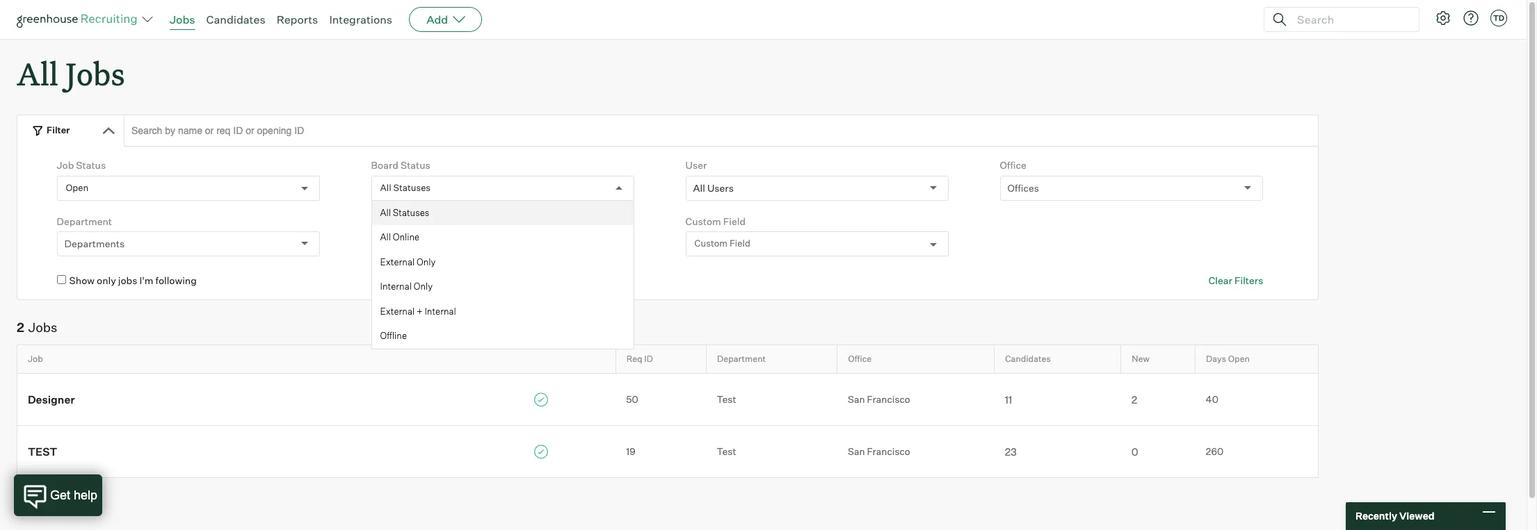 Task type: vqa. For each thing, say whether or not it's contained in the screenshot.
first Show
yes



Task type: locate. For each thing, give the bounding box(es) containing it.
50
[[626, 394, 639, 406]]

2
[[17, 320, 24, 335], [1132, 394, 1138, 407]]

only
[[417, 257, 436, 268], [414, 281, 433, 292]]

1 status from the left
[[76, 159, 106, 171]]

san
[[848, 394, 865, 405], [848, 446, 865, 458]]

1 vertical spatial francisco
[[867, 446, 911, 458]]

1 vertical spatial san francisco
[[848, 446, 911, 458]]

internal right +
[[425, 306, 456, 317]]

jobs down show only jobs i'm following checkbox
[[28, 320, 57, 335]]

2 san francisco from the top
[[848, 446, 911, 458]]

jobs left the candidates link
[[170, 13, 195, 26]]

0 vertical spatial 2
[[17, 320, 24, 335]]

custom field down users
[[695, 238, 751, 249]]

field
[[723, 215, 746, 227], [730, 238, 751, 249]]

francisco for 11
[[867, 394, 911, 405]]

custom field down all users
[[686, 215, 746, 227]]

san francisco for 11
[[848, 394, 911, 405]]

show for show only template jobs
[[384, 275, 409, 287]]

0 horizontal spatial department
[[57, 215, 112, 227]]

1 horizontal spatial 2
[[1132, 394, 1138, 407]]

all jobs
[[17, 53, 125, 94]]

1 san francisco from the top
[[848, 394, 911, 405]]

0 vertical spatial francisco
[[867, 394, 911, 405]]

1 vertical spatial only
[[414, 281, 433, 292]]

1 horizontal spatial office
[[1000, 159, 1027, 171]]

only down external only on the left
[[411, 275, 431, 287]]

external + internal
[[380, 306, 456, 317]]

260
[[1206, 446, 1224, 458]]

open
[[66, 182, 89, 193], [1229, 354, 1250, 365]]

Show only jobs I'm following checkbox
[[57, 276, 66, 285]]

1 vertical spatial office
[[849, 354, 872, 365]]

2 external from the top
[[380, 306, 415, 317]]

only up +
[[414, 281, 433, 292]]

san for 23
[[848, 446, 865, 458]]

1 vertical spatial candidates
[[1006, 354, 1051, 365]]

online
[[393, 232, 420, 243]]

all users option
[[693, 182, 734, 194]]

0 vertical spatial field
[[723, 215, 746, 227]]

1 vertical spatial san
[[848, 446, 865, 458]]

custom field
[[686, 215, 746, 227], [695, 238, 751, 249]]

job down 2 jobs
[[28, 354, 43, 365]]

designer
[[28, 394, 75, 407]]

only for template
[[411, 275, 431, 287]]

jobs for all jobs
[[65, 53, 125, 94]]

office
[[1000, 159, 1027, 171], [849, 354, 872, 365]]

days open
[[1207, 354, 1250, 365]]

all statuses
[[380, 182, 431, 193], [380, 207, 430, 218]]

1 francisco from the top
[[867, 394, 911, 405]]

2 jobs from the left
[[476, 275, 495, 287]]

clear filters link
[[1209, 274, 1264, 288]]

custom
[[686, 215, 721, 227], [695, 238, 728, 249]]

san francisco
[[848, 394, 911, 405], [848, 446, 911, 458]]

external left +
[[380, 306, 415, 317]]

0 vertical spatial department
[[57, 215, 112, 227]]

1 show from the left
[[69, 275, 95, 287]]

candidates up 11
[[1006, 354, 1051, 365]]

0 horizontal spatial jobs
[[28, 320, 57, 335]]

external only
[[380, 257, 436, 268]]

job down filter
[[57, 159, 74, 171]]

all down board
[[380, 182, 391, 193]]

0 vertical spatial test
[[717, 394, 736, 405]]

candidates right jobs link
[[206, 13, 266, 26]]

0 vertical spatial san francisco
[[848, 394, 911, 405]]

0 vertical spatial custom field
[[686, 215, 746, 227]]

jobs
[[118, 275, 137, 287], [476, 275, 495, 287]]

status
[[76, 159, 106, 171], [401, 159, 431, 171]]

1 vertical spatial jobs
[[65, 53, 125, 94]]

only up show only template jobs
[[417, 257, 436, 268]]

0 vertical spatial external
[[380, 257, 415, 268]]

job for job status
[[57, 159, 74, 171]]

1 horizontal spatial show
[[384, 275, 409, 287]]

template
[[433, 275, 473, 287]]

viewed
[[1400, 511, 1435, 523]]

1 external from the top
[[380, 257, 415, 268]]

1 horizontal spatial jobs
[[65, 53, 125, 94]]

2 vertical spatial jobs
[[28, 320, 57, 335]]

jobs
[[170, 13, 195, 26], [65, 53, 125, 94], [28, 320, 57, 335]]

open right days
[[1229, 354, 1250, 365]]

1 horizontal spatial job
[[57, 159, 74, 171]]

0 horizontal spatial status
[[76, 159, 106, 171]]

all statuses up online
[[380, 207, 430, 218]]

show for show only jobs i'm following
[[69, 275, 95, 287]]

open down job status
[[66, 182, 89, 193]]

0 horizontal spatial jobs
[[118, 275, 137, 287]]

test
[[717, 394, 736, 405], [717, 446, 736, 458]]

jobs down greenhouse recruiting "image"
[[65, 53, 125, 94]]

0 horizontal spatial show
[[69, 275, 95, 287]]

1 test from the top
[[717, 394, 736, 405]]

1 vertical spatial all statuses
[[380, 207, 430, 218]]

1 san from the top
[[848, 394, 865, 405]]

internal only
[[380, 281, 433, 292]]

0 vertical spatial san
[[848, 394, 865, 405]]

statuses
[[393, 182, 431, 193], [393, 207, 430, 218]]

job for job
[[28, 354, 43, 365]]

0 horizontal spatial job
[[28, 354, 43, 365]]

days
[[1207, 354, 1227, 365]]

1 horizontal spatial open
[[1229, 354, 1250, 365]]

internal
[[380, 281, 412, 292], [425, 306, 456, 317]]

1 vertical spatial external
[[380, 306, 415, 317]]

0 horizontal spatial candidates
[[206, 13, 266, 26]]

test for 23
[[717, 446, 736, 458]]

td
[[1494, 13, 1505, 23]]

statuses down 'board status'
[[393, 182, 431, 193]]

1 only from the left
[[97, 275, 116, 287]]

1 vertical spatial department
[[717, 354, 766, 365]]

2 only from the left
[[411, 275, 431, 287]]

1 horizontal spatial status
[[401, 159, 431, 171]]

1 horizontal spatial jobs
[[476, 275, 495, 287]]

1 vertical spatial 2
[[1132, 394, 1138, 407]]

i'm
[[140, 275, 153, 287]]

department
[[57, 215, 112, 227], [717, 354, 766, 365]]

all statuses down 'board status'
[[380, 182, 431, 193]]

Show only template jobs checkbox
[[371, 276, 380, 285]]

all up filter
[[17, 53, 58, 94]]

0 horizontal spatial 2
[[17, 320, 24, 335]]

show
[[69, 275, 95, 287], [384, 275, 409, 287]]

user
[[686, 159, 707, 171]]

2 san from the top
[[848, 446, 865, 458]]

1 vertical spatial open
[[1229, 354, 1250, 365]]

0 vertical spatial office
[[1000, 159, 1027, 171]]

2 status from the left
[[401, 159, 431, 171]]

23 link
[[995, 445, 1122, 459]]

francisco
[[867, 394, 911, 405], [867, 446, 911, 458]]

Search text field
[[1294, 9, 1407, 30]]

0 vertical spatial jobs
[[170, 13, 195, 26]]

req id
[[627, 354, 653, 365]]

reports link
[[277, 13, 318, 26]]

board status
[[371, 159, 431, 171]]

1 vertical spatial test
[[717, 446, 736, 458]]

1 vertical spatial custom
[[695, 238, 728, 249]]

only
[[97, 275, 116, 287], [411, 275, 431, 287]]

0 vertical spatial all statuses
[[380, 182, 431, 193]]

1 horizontal spatial internal
[[425, 306, 456, 317]]

jobs right template
[[476, 275, 495, 287]]

0
[[1132, 446, 1139, 459]]

1 vertical spatial statuses
[[393, 207, 430, 218]]

filter
[[47, 125, 70, 136]]

only for external only
[[417, 257, 436, 268]]

new
[[1132, 354, 1150, 365]]

1 vertical spatial job
[[28, 354, 43, 365]]

req
[[627, 354, 643, 365]]

1 horizontal spatial only
[[411, 275, 431, 287]]

candidates
[[206, 13, 266, 26], [1006, 354, 1051, 365]]

recently
[[1356, 511, 1398, 523]]

external
[[380, 257, 415, 268], [380, 306, 415, 317]]

show right show only template jobs checkbox
[[384, 275, 409, 287]]

external down the all online
[[380, 257, 415, 268]]

2 all statuses from the top
[[380, 207, 430, 218]]

statuses up online
[[393, 207, 430, 218]]

0 horizontal spatial only
[[97, 275, 116, 287]]

all users
[[693, 182, 734, 194]]

all
[[17, 53, 58, 94], [693, 182, 705, 194], [380, 182, 391, 193], [380, 207, 391, 218], [380, 232, 391, 243]]

internal down external only on the left
[[380, 281, 412, 292]]

2 test from the top
[[717, 446, 736, 458]]

0 vertical spatial open
[[66, 182, 89, 193]]

0 vertical spatial internal
[[380, 281, 412, 292]]

only for internal only
[[414, 281, 433, 292]]

show right show only jobs i'm following checkbox
[[69, 275, 95, 287]]

0 vertical spatial only
[[417, 257, 436, 268]]

2 francisco from the top
[[867, 446, 911, 458]]

2 show from the left
[[384, 275, 409, 287]]

id
[[645, 354, 653, 365]]

0 vertical spatial job
[[57, 159, 74, 171]]

jobs left 'i'm'
[[118, 275, 137, 287]]

only down departments
[[97, 275, 116, 287]]

reports
[[277, 13, 318, 26]]

0 horizontal spatial office
[[849, 354, 872, 365]]

add button
[[409, 7, 482, 32]]

test for 11
[[717, 394, 736, 405]]

filters
[[1235, 275, 1264, 287]]

2 for 2
[[1132, 394, 1138, 407]]

0 vertical spatial candidates
[[206, 13, 266, 26]]

job
[[57, 159, 74, 171], [28, 354, 43, 365]]

users
[[708, 182, 734, 194]]



Task type: describe. For each thing, give the bounding box(es) containing it.
recently viewed
[[1356, 511, 1435, 523]]

2 jobs
[[17, 320, 57, 335]]

19
[[626, 446, 636, 458]]

job status
[[57, 159, 106, 171]]

san for 11
[[848, 394, 865, 405]]

td button
[[1491, 10, 1508, 26]]

td button
[[1488, 7, 1511, 29]]

board
[[371, 159, 399, 171]]

1 horizontal spatial candidates
[[1006, 354, 1051, 365]]

test
[[28, 446, 57, 459]]

0 horizontal spatial internal
[[380, 281, 412, 292]]

all up the all online
[[380, 207, 391, 218]]

status for board status
[[401, 159, 431, 171]]

0 horizontal spatial open
[[66, 182, 89, 193]]

external for external only
[[380, 257, 415, 268]]

2 for 2 jobs
[[17, 320, 24, 335]]

23
[[1005, 446, 1017, 459]]

all left users
[[693, 182, 705, 194]]

integrations
[[329, 13, 393, 26]]

only for jobs
[[97, 275, 116, 287]]

all online
[[380, 232, 420, 243]]

designer link
[[17, 392, 616, 408]]

add
[[427, 13, 448, 26]]

1 vertical spatial custom field
[[695, 238, 751, 249]]

11
[[1005, 394, 1013, 407]]

show only template jobs
[[384, 275, 495, 287]]

1 vertical spatial field
[[730, 238, 751, 249]]

offline
[[380, 331, 407, 342]]

40
[[1206, 394, 1219, 405]]

status for job status
[[76, 159, 106, 171]]

show only jobs i'm following
[[69, 275, 197, 287]]

jobs link
[[170, 13, 195, 26]]

2 link
[[1122, 392, 1196, 407]]

Search by name or req ID or opening ID text field
[[124, 115, 1319, 147]]

following
[[156, 275, 197, 287]]

1 jobs from the left
[[118, 275, 137, 287]]

test link
[[17, 444, 616, 460]]

configure image
[[1435, 10, 1452, 26]]

external for external + internal
[[380, 306, 415, 317]]

0 vertical spatial statuses
[[393, 182, 431, 193]]

all down role
[[380, 232, 391, 243]]

2 horizontal spatial jobs
[[170, 13, 195, 26]]

11 link
[[995, 392, 1122, 407]]

0 vertical spatial custom
[[686, 215, 721, 227]]

clear filters
[[1209, 275, 1264, 287]]

+
[[417, 306, 423, 317]]

san francisco for 23
[[848, 446, 911, 458]]

departments
[[64, 238, 125, 250]]

role
[[371, 215, 392, 227]]

candidates link
[[206, 13, 266, 26]]

integrations link
[[329, 13, 393, 26]]

francisco for 23
[[867, 446, 911, 458]]

offices
[[1008, 182, 1040, 194]]

jobs for 2 jobs
[[28, 320, 57, 335]]

1 all statuses from the top
[[380, 182, 431, 193]]

clear
[[1209, 275, 1233, 287]]

0 link
[[1122, 445, 1196, 459]]

1 vertical spatial internal
[[425, 306, 456, 317]]

greenhouse recruiting image
[[17, 11, 142, 28]]

1 horizontal spatial department
[[717, 354, 766, 365]]



